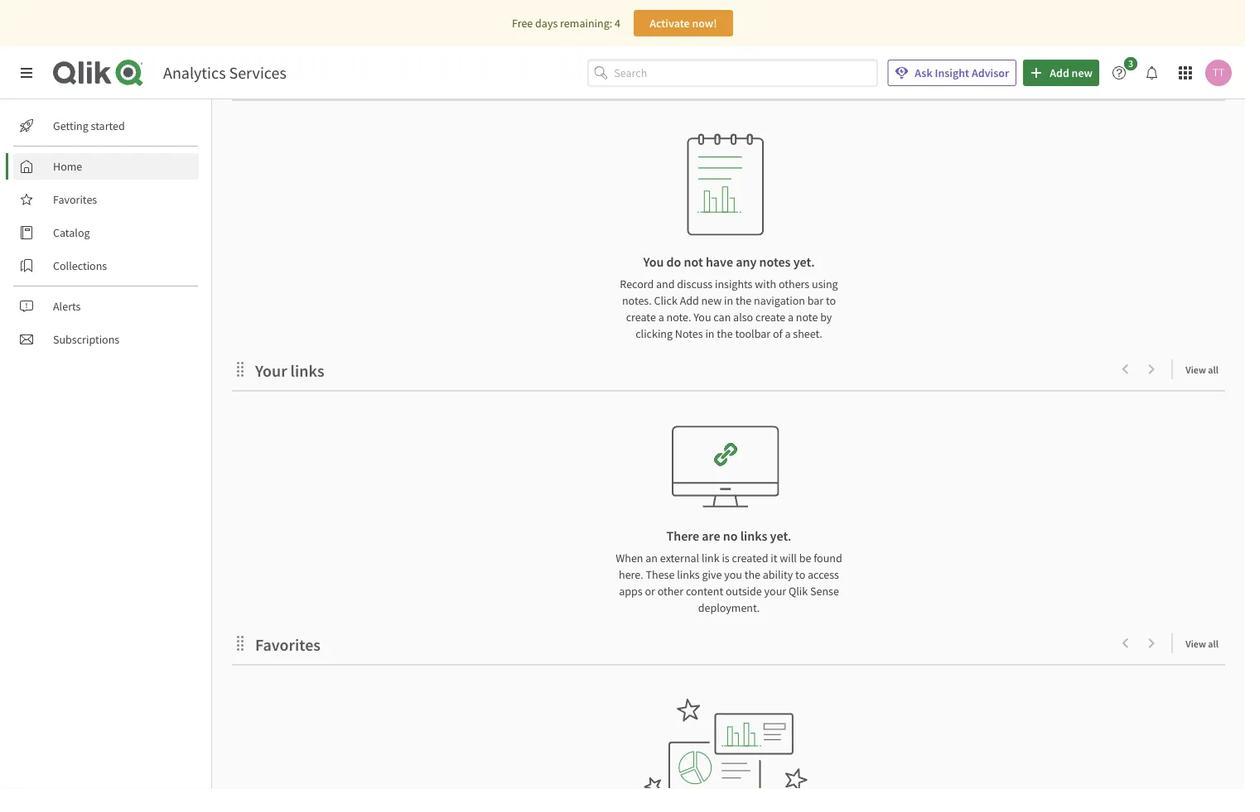 Task type: describe. For each thing, give the bounding box(es) containing it.
new inside you do not have any notes yet. record and discuss insights with others using notes. click add new in the navigation bar to create a note. you can also create a note by clicking notes in the toolbar of a sheet.
[[702, 294, 722, 308]]

no
[[723, 529, 738, 545]]

deployment.
[[698, 601, 760, 616]]

group image
[[643, 134, 809, 236]]

notes
[[760, 255, 791, 271]]

searchbar element
[[588, 59, 878, 86]]

content
[[686, 584, 724, 599]]

discuss
[[677, 277, 713, 292]]

catalog
[[53, 225, 90, 240]]

a right "of"
[[785, 327, 791, 342]]

insights
[[715, 277, 753, 292]]

here.
[[619, 568, 644, 583]]

clicking
[[636, 327, 673, 342]]

add inside dropdown button
[[1050, 65, 1070, 80]]

sheet.
[[793, 327, 823, 342]]

can
[[714, 310, 731, 325]]

your
[[765, 584, 787, 599]]

ask insight advisor button
[[888, 60, 1017, 86]]

services
[[229, 63, 287, 83]]

others
[[779, 277, 810, 292]]

using
[[812, 277, 838, 292]]

there
[[667, 529, 700, 545]]

favorites link inside main content
[[255, 635, 327, 656]]

a left note on the right
[[788, 310, 794, 325]]

sense
[[810, 584, 839, 599]]

apps
[[619, 584, 643, 599]]

a down click
[[659, 310, 664, 325]]

1 horizontal spatial in
[[724, 294, 734, 308]]

favorites link inside navigation pane element
[[13, 186, 199, 213]]

now!
[[692, 16, 717, 31]]

advisor
[[972, 65, 1010, 80]]

getting started
[[53, 119, 125, 133]]

and
[[656, 277, 675, 292]]

is
[[722, 551, 730, 566]]

found
[[814, 551, 843, 566]]

link
[[702, 551, 720, 566]]

1 vertical spatial the
[[717, 327, 733, 342]]

there are no links yet. when an external link is created it will be found here. these links give you the ability to access apps or other content outside your qlik sense deployment.
[[616, 529, 843, 616]]

analytics services element
[[163, 63, 287, 83]]

insight
[[935, 65, 970, 80]]

add new button
[[1024, 60, 1100, 86]]

add inside you do not have any notes yet. record and discuss insights with others using notes. click add new in the navigation bar to create a note. you can also create a note by clicking notes in the toolbar of a sheet.
[[680, 294, 699, 308]]

free days remaining: 4
[[512, 16, 621, 31]]

your
[[255, 361, 287, 382]]

2 create from the left
[[756, 310, 786, 325]]

new inside dropdown button
[[1072, 65, 1093, 80]]

are
[[702, 529, 721, 545]]

favorites inside favorites link
[[53, 192, 97, 207]]

yet. inside there are no links yet. when an external link is created it will be found here. these links give you the ability to access apps or other content outside your qlik sense deployment.
[[770, 529, 792, 545]]

you
[[724, 568, 742, 583]]

other
[[658, 584, 684, 599]]

to for there are no links yet.
[[796, 568, 806, 583]]

bar
[[808, 294, 824, 308]]

alerts
[[53, 299, 81, 314]]

ask insight advisor
[[915, 65, 1010, 80]]

qlik
[[789, 584, 808, 599]]

record
[[620, 277, 654, 292]]

be
[[799, 551, 812, 566]]

activate now! link
[[634, 10, 733, 36]]

toolbar
[[735, 327, 771, 342]]

when
[[616, 551, 643, 566]]

collections link
[[13, 253, 199, 279]]

it
[[771, 551, 778, 566]]

subscriptions link
[[13, 327, 199, 353]]

activate now!
[[650, 16, 717, 31]]

all for favorites
[[1209, 639, 1219, 652]]

days
[[535, 16, 558, 31]]

note.
[[667, 310, 692, 325]]



Task type: locate. For each thing, give the bounding box(es) containing it.
1 view from the top
[[1186, 364, 1207, 377]]

these
[[646, 568, 675, 583]]

0 vertical spatial add
[[1050, 65, 1070, 80]]

2 horizontal spatial links
[[741, 529, 768, 545]]

created
[[732, 551, 769, 566]]

3 button
[[1106, 57, 1143, 86]]

main content containing your links
[[206, 0, 1246, 790]]

home link
[[13, 153, 199, 180]]

note
[[796, 310, 818, 325]]

close sidebar menu image
[[20, 66, 33, 80]]

1 horizontal spatial new
[[1072, 65, 1093, 80]]

collections
[[53, 259, 107, 273]]

0 horizontal spatial you
[[643, 255, 664, 271]]

remaining:
[[560, 16, 613, 31]]

1 horizontal spatial create
[[756, 310, 786, 325]]

getting
[[53, 119, 88, 133]]

1 horizontal spatial links
[[677, 568, 700, 583]]

view for your links
[[1186, 364, 1207, 377]]

1 vertical spatial you
[[694, 310, 711, 325]]

free
[[512, 16, 533, 31]]

yet. up it
[[770, 529, 792, 545]]

ability
[[763, 568, 793, 583]]

in down can
[[706, 327, 715, 342]]

to
[[826, 294, 836, 308], [796, 568, 806, 583]]

1 move collection image from the top
[[232, 362, 249, 378]]

view for favorites
[[1186, 639, 1207, 652]]

yet. inside you do not have any notes yet. record and discuss insights with others using notes. click add new in the navigation bar to create a note. you can also create a note by clicking notes in the toolbar of a sheet.
[[794, 255, 815, 271]]

0 horizontal spatial favorites link
[[13, 186, 199, 213]]

not
[[684, 255, 703, 271]]

move collection image
[[232, 362, 249, 378], [232, 636, 249, 653]]

activate
[[650, 16, 690, 31]]

1 view all from the top
[[1186, 364, 1219, 377]]

create down notes.
[[626, 310, 656, 325]]

2 view all from the top
[[1186, 639, 1219, 652]]

subscriptions
[[53, 332, 120, 347]]

by
[[821, 310, 832, 325]]

getting started link
[[13, 113, 199, 139]]

have
[[706, 255, 733, 271]]

terry turtle image
[[1206, 60, 1232, 86]]

1 vertical spatial move collection image
[[232, 636, 249, 653]]

you do not have any notes yet. record and discuss insights with others using notes. click add new in the navigation bar to create a note. you can also create a note by clicking notes in the toolbar of a sheet.
[[620, 255, 838, 342]]

catalog link
[[13, 220, 199, 246]]

will
[[780, 551, 797, 566]]

your links
[[255, 361, 324, 382]]

navigation
[[754, 294, 805, 308]]

view
[[1186, 364, 1207, 377], [1186, 639, 1207, 652]]

1 horizontal spatial you
[[694, 310, 711, 325]]

to right the bar
[[826, 294, 836, 308]]

the down created
[[745, 568, 761, 583]]

add left 3 dropdown button
[[1050, 65, 1070, 80]]

favorites inside main content
[[255, 635, 321, 656]]

add down discuss
[[680, 294, 699, 308]]

0 vertical spatial yet.
[[794, 255, 815, 271]]

0 vertical spatial view all
[[1186, 364, 1219, 377]]

4
[[615, 16, 621, 31]]

you left can
[[694, 310, 711, 325]]

navigation pane element
[[0, 106, 211, 360]]

links up created
[[741, 529, 768, 545]]

1 vertical spatial favorites link
[[255, 635, 327, 656]]

any
[[736, 255, 757, 271]]

with
[[755, 277, 777, 292]]

0 vertical spatial you
[[643, 255, 664, 271]]

favorites
[[53, 192, 97, 207], [255, 635, 321, 656]]

1 horizontal spatial favorites link
[[255, 635, 327, 656]]

all
[[1209, 364, 1219, 377], [1209, 639, 1219, 652]]

to inside you do not have any notes yet. record and discuss insights with others using notes. click add new in the navigation bar to create a note. you can also create a note by clicking notes in the toolbar of a sheet.
[[826, 294, 836, 308]]

yet.
[[794, 255, 815, 271], [770, 529, 792, 545]]

2 move collection image from the top
[[232, 636, 249, 653]]

started
[[91, 119, 125, 133]]

main content
[[206, 0, 1246, 790]]

1 vertical spatial new
[[702, 294, 722, 308]]

0 horizontal spatial in
[[706, 327, 715, 342]]

notes.
[[622, 294, 652, 308]]

2 view all link from the top
[[1186, 634, 1226, 655]]

in
[[724, 294, 734, 308], [706, 327, 715, 342]]

Search text field
[[614, 59, 878, 86]]

create up "of"
[[756, 310, 786, 325]]

you left do
[[643, 255, 664, 271]]

alerts link
[[13, 293, 199, 320]]

0 vertical spatial favorites
[[53, 192, 97, 207]]

1 horizontal spatial add
[[1050, 65, 1070, 80]]

ask
[[915, 65, 933, 80]]

0 vertical spatial in
[[724, 294, 734, 308]]

create
[[626, 310, 656, 325], [756, 310, 786, 325]]

analytics
[[163, 63, 226, 83]]

also
[[733, 310, 753, 325]]

external
[[660, 551, 700, 566]]

2 all from the top
[[1209, 639, 1219, 652]]

view all link
[[1186, 360, 1226, 381], [1186, 634, 1226, 655]]

1 vertical spatial view all
[[1186, 639, 1219, 652]]

analytics services
[[163, 63, 287, 83]]

0 horizontal spatial yet.
[[770, 529, 792, 545]]

new up can
[[702, 294, 722, 308]]

click
[[654, 294, 678, 308]]

1 vertical spatial add
[[680, 294, 699, 308]]

1 horizontal spatial to
[[826, 294, 836, 308]]

2 vertical spatial links
[[677, 568, 700, 583]]

links right your
[[291, 361, 324, 382]]

new left 3 dropdown button
[[1072, 65, 1093, 80]]

1 vertical spatial all
[[1209, 639, 1219, 652]]

1 create from the left
[[626, 310, 656, 325]]

1 all from the top
[[1209, 364, 1219, 377]]

0 horizontal spatial to
[[796, 568, 806, 583]]

yet. up others
[[794, 255, 815, 271]]

0 vertical spatial links
[[291, 361, 324, 382]]

1 vertical spatial in
[[706, 327, 715, 342]]

0 vertical spatial view all link
[[1186, 360, 1226, 381]]

1 vertical spatial yet.
[[770, 529, 792, 545]]

do
[[667, 255, 681, 271]]

to up qlik
[[796, 568, 806, 583]]

0 vertical spatial to
[[826, 294, 836, 308]]

0 horizontal spatial links
[[291, 361, 324, 382]]

0 vertical spatial new
[[1072, 65, 1093, 80]]

1 vertical spatial favorites
[[255, 635, 321, 656]]

0 horizontal spatial new
[[702, 294, 722, 308]]

access
[[808, 568, 839, 583]]

2 view from the top
[[1186, 639, 1207, 652]]

your links link
[[255, 361, 331, 382]]

you
[[643, 255, 664, 271], [694, 310, 711, 325]]

add new
[[1050, 65, 1093, 80]]

move collection image for favorites
[[232, 636, 249, 653]]

0 vertical spatial all
[[1209, 364, 1219, 377]]

3
[[1129, 57, 1134, 70]]

to for you do not have any notes yet.
[[826, 294, 836, 308]]

of
[[773, 327, 783, 342]]

or
[[645, 584, 655, 599]]

view all link for favorites
[[1186, 634, 1226, 655]]

favorites link
[[13, 186, 199, 213], [255, 635, 327, 656]]

view all for your links
[[1186, 364, 1219, 377]]

1 view all link from the top
[[1186, 360, 1226, 381]]

the up also
[[736, 294, 752, 308]]

1 vertical spatial links
[[741, 529, 768, 545]]

to inside there are no links yet. when an external link is created it will be found here. these links give you the ability to access apps or other content outside your qlik sense deployment.
[[796, 568, 806, 583]]

0 horizontal spatial favorites
[[53, 192, 97, 207]]

links down external
[[677, 568, 700, 583]]

1 vertical spatial to
[[796, 568, 806, 583]]

new
[[1072, 65, 1093, 80], [702, 294, 722, 308]]

0 horizontal spatial create
[[626, 310, 656, 325]]

0 vertical spatial view
[[1186, 364, 1207, 377]]

an
[[646, 551, 658, 566]]

2 vertical spatial the
[[745, 568, 761, 583]]

1 vertical spatial view
[[1186, 639, 1207, 652]]

give
[[702, 568, 722, 583]]

all for your links
[[1209, 364, 1219, 377]]

notes
[[675, 327, 703, 342]]

view all link for your links
[[1186, 360, 1226, 381]]

in down insights
[[724, 294, 734, 308]]

1 horizontal spatial yet.
[[794, 255, 815, 271]]

0 vertical spatial move collection image
[[232, 362, 249, 378]]

1 vertical spatial view all link
[[1186, 634, 1226, 655]]

0 vertical spatial favorites link
[[13, 186, 199, 213]]

0 horizontal spatial add
[[680, 294, 699, 308]]

0 vertical spatial the
[[736, 294, 752, 308]]

1 horizontal spatial favorites
[[255, 635, 321, 656]]

the inside there are no links yet. when an external link is created it will be found here. these links give you the ability to access apps or other content outside your qlik sense deployment.
[[745, 568, 761, 583]]

outside
[[726, 584, 762, 599]]

move collection image for your links
[[232, 362, 249, 378]]

home
[[53, 159, 82, 174]]

the down can
[[717, 327, 733, 342]]

view all for favorites
[[1186, 639, 1219, 652]]



Task type: vqa. For each thing, say whether or not it's contained in the screenshot.
Security role on the left top of page
no



